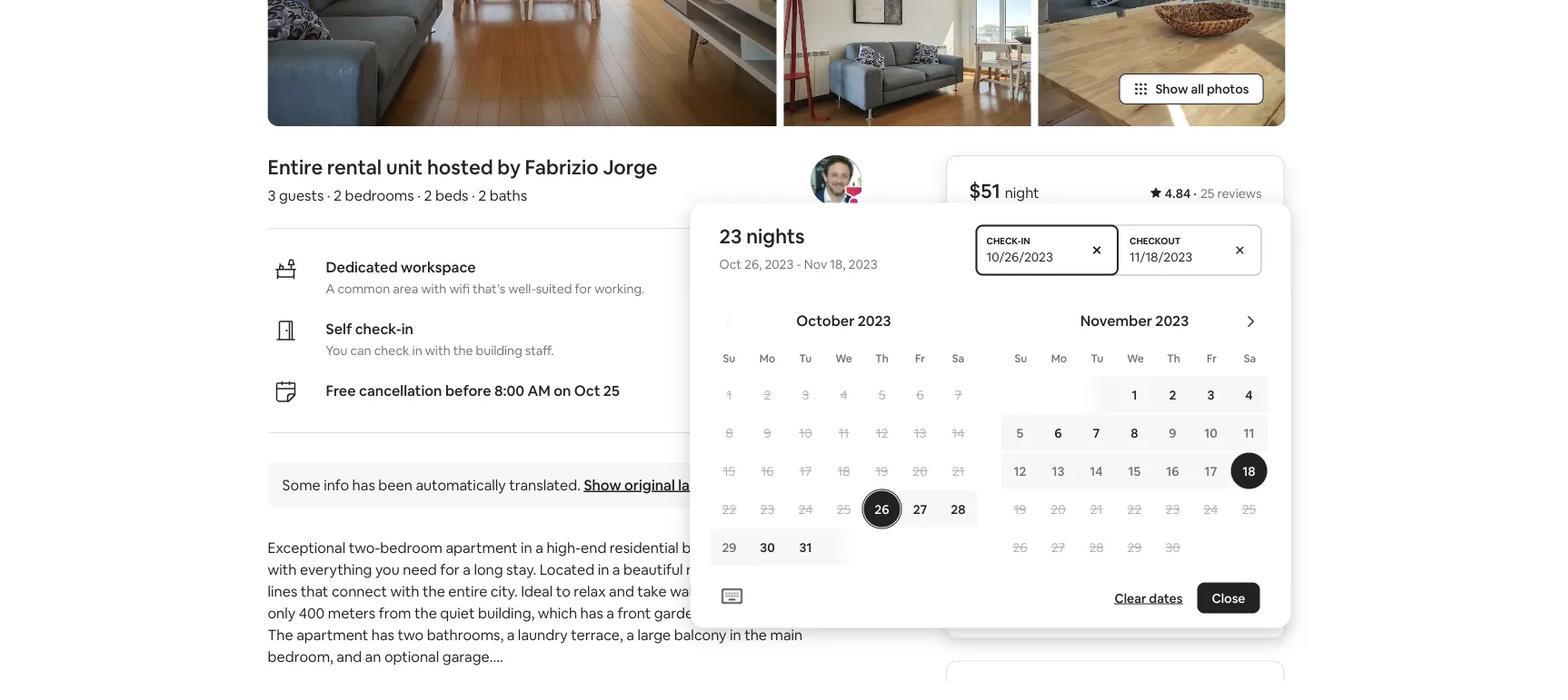 Task type: vqa. For each thing, say whether or not it's contained in the screenshot.
first 24 "button" from the right
yes



Task type: describe. For each thing, give the bounding box(es) containing it.
airbnb
[[969, 536, 1015, 555]]

1 horizontal spatial 7 button
[[1078, 415, 1116, 452]]

31
[[800, 540, 812, 556]]

in right balcony
[[730, 626, 742, 645]]

common
[[338, 281, 390, 298]]

1 horizontal spatial residential
[[686, 561, 756, 580]]

in down end
[[598, 561, 609, 580]]

16 for first 16 button from the right
[[1167, 464, 1180, 480]]

you won't be charged yet
[[1042, 400, 1190, 416]]

1 4 from the left
[[840, 387, 848, 404]]

1 vertical spatial 7
[[1093, 425, 1100, 442]]

1 horizontal spatial 3
[[802, 387, 810, 404]]

2 vertical spatial has
[[372, 626, 395, 645]]

cancellation
[[359, 382, 442, 400]]

take
[[638, 583, 667, 601]]

· right beds
[[472, 186, 475, 205]]

clear dates button
[[1108, 584, 1191, 615]]

-$58
[[1232, 471, 1262, 489]]

main
[[771, 626, 803, 645]]

- inside 23 nights oct 26, 2023 - nov 18, 2023
[[797, 256, 802, 273]]

a left high-
[[536, 539, 544, 558]]

2 horizontal spatial 3
[[1208, 387, 1215, 404]]

building
[[476, 343, 523, 360]]

with up from
[[391, 583, 420, 601]]

9 for 1st 9 "button"
[[764, 425, 771, 442]]

terrace,
[[571, 626, 623, 645]]

working.
[[595, 281, 645, 298]]

1 horizontal spatial 26 button
[[1001, 530, 1040, 566]]

17 for first 17 button from the left
[[800, 464, 812, 480]]

Add date text field
[[1130, 249, 1219, 265]]

in right check
[[412, 343, 422, 360]]

a down front
[[627, 626, 635, 645]]

1 vertical spatial nights
[[1028, 438, 1069, 456]]

0 horizontal spatial 19
[[876, 464, 889, 480]]

photos
[[1207, 81, 1250, 98]]

1 11 button from the left
[[825, 415, 863, 452]]

1 vertical spatial 19
[[1014, 502, 1027, 518]]

bedrooms
[[345, 186, 414, 205]]

workspace
[[401, 258, 476, 277]]

2 mo from the left
[[1052, 352, 1068, 366]]

1 10 button from the left
[[787, 415, 825, 452]]

check-
[[355, 320, 402, 339]]

2 10 from the left
[[1205, 425, 1218, 442]]

2 24 from the left
[[1204, 502, 1219, 518]]

1 horizontal spatial fee
[[1069, 536, 1091, 555]]

original
[[625, 476, 675, 495]]

hosted
[[427, 155, 493, 180]]

1 vertical spatial 28 button
[[1078, 530, 1116, 566]]

with inside 'dedicated workspace a common area with wifi that's well-suited for working.'
[[421, 281, 447, 298]]

1 8 from the left
[[726, 425, 733, 442]]

0 vertical spatial 14
[[952, 425, 965, 442]]

which
[[538, 605, 577, 623]]

balcony
[[674, 626, 727, 645]]

$80
[[1236, 503, 1262, 522]]

1 vertical spatial apartment
[[297, 626, 368, 645]]

relax
[[574, 583, 606, 601]]

2023 right the october
[[858, 312, 892, 331]]

2 tu from the left
[[1092, 352, 1104, 366]]

the left main
[[745, 626, 767, 645]]

1 vertical spatial large
[[638, 626, 671, 645]]

on
[[554, 382, 571, 400]]

21 for rightmost 21 button
[[1091, 502, 1103, 518]]

1 vertical spatial -
[[1232, 471, 1237, 489]]

2 15 from the left
[[1129, 464, 1141, 480]]

connect
[[332, 583, 387, 601]]

close button
[[1198, 584, 1261, 615]]

$51
[[969, 179, 1001, 205]]

2 10 button from the left
[[1192, 415, 1231, 452]]

1 horizontal spatial 5 button
[[1001, 415, 1040, 452]]

baths
[[490, 186, 527, 205]]

17 for first 17 button from the right
[[1205, 464, 1218, 480]]

0 horizontal spatial 12
[[876, 425, 889, 442]]

weekly
[[969, 471, 1018, 489]]

0 vertical spatial 12 button
[[863, 415, 901, 452]]

2 30 from the left
[[1166, 540, 1181, 556]]

0 vertical spatial 26 button
[[863, 492, 901, 528]]

unit
[[386, 155, 423, 180]]

1 horizontal spatial 27 button
[[1040, 530, 1078, 566]]

all
[[1191, 81, 1205, 98]]

only
[[268, 605, 296, 623]]

1 18 button from the left
[[825, 454, 863, 490]]

4.84 · 25 reviews
[[1165, 186, 1262, 202]]

MM/DD/YYYY text field
[[987, 249, 1076, 265]]

guests
[[279, 186, 324, 205]]

1 horizontal spatial 19 button
[[1001, 492, 1040, 528]]

2 th from the left
[[1168, 352, 1181, 366]]

22 for first 22 button from right
[[1128, 502, 1142, 518]]

5 for 5 'button' to the right
[[1017, 425, 1024, 442]]

0 vertical spatial 5 button
[[863, 377, 901, 414]]

1 mo from the left
[[760, 352, 776, 366]]

0 horizontal spatial show
[[584, 476, 622, 495]]

1 tu from the left
[[800, 352, 812, 366]]

an
[[365, 648, 381, 667]]

0 horizontal spatial and
[[337, 648, 362, 667]]

31 button
[[787, 530, 861, 566]]

1 1 from the left
[[727, 387, 732, 404]]

1 that from the left
[[301, 583, 329, 601]]

ideal
[[521, 583, 553, 601]]

23 nights oct 26, 2023 - nov 18, 2023
[[720, 224, 878, 273]]

10/26/2023
[[980, 249, 1047, 265]]

for inside exceptional two-bedroom apartment in a high-end residential building. everything is new with everything you need for a long stay. located in a beautiful residential area, with bus lines that connect with the entire city. ideal to relax and take walks along the coast that is only 400 meters from the quiet building, which has a front garden with large trees. the apartment has two bathrooms, a laundry terrace, a large balcony in the main bedroom, and an optional garage.
[[440, 561, 460, 580]]

to
[[556, 583, 571, 601]]

1 16 button from the left
[[749, 454, 787, 490]]

1 horizontal spatial 26
[[1013, 540, 1028, 556]]

$51 night
[[969, 179, 1040, 205]]

23 inside 23 nights oct 26, 2023 - nov 18, 2023
[[720, 224, 742, 250]]

the down area,
[[751, 583, 773, 601]]

in up stay. at the left of page
[[521, 539, 533, 558]]

0 horizontal spatial 14 button
[[940, 415, 978, 452]]

0 horizontal spatial fee
[[1031, 503, 1053, 522]]

2 29 button from the left
[[1116, 530, 1154, 566]]

18,
[[830, 256, 846, 273]]

info
[[324, 476, 349, 495]]

yet
[[1171, 400, 1190, 416]]

reserve button
[[969, 342, 1262, 385]]

show all photos
[[1156, 81, 1250, 98]]

1 vertical spatial 20
[[1051, 502, 1066, 518]]

stay.
[[506, 561, 537, 580]]

4.84
[[1165, 186, 1191, 202]]

1 1 button from the left
[[711, 377, 749, 414]]

1 horizontal spatial 6 button
[[1040, 415, 1078, 452]]

1 horizontal spatial apartment
[[446, 539, 518, 558]]

1 horizontal spatial is
[[848, 583, 858, 601]]

weekly stay discount
[[969, 471, 1110, 489]]

you
[[375, 561, 400, 580]]

18 for 1st 18 button
[[838, 464, 851, 480]]

clear
[[1115, 591, 1147, 607]]

city.
[[491, 583, 518, 601]]

1 horizontal spatial large
[[738, 605, 771, 623]]

staff.
[[525, 343, 554, 360]]

25 right '4.84'
[[1201, 186, 1215, 202]]

oct inside 23 nights oct 26, 2023 - nov 18, 2023
[[720, 256, 742, 273]]

2 su from the left
[[1015, 352, 1028, 366]]

2 22 button from the left
[[1116, 492, 1154, 528]]

be
[[1102, 400, 1117, 416]]

1 horizontal spatial 13 button
[[1040, 454, 1078, 490]]

· right '4.84'
[[1194, 186, 1197, 202]]

am
[[528, 382, 551, 400]]

you inside the self check-in you can check in with the building staff.
[[326, 343, 348, 360]]

high-
[[547, 539, 581, 558]]

entire
[[268, 155, 323, 180]]

walks
[[670, 583, 707, 601]]

reviews
[[1218, 186, 1262, 202]]

1 30 button from the left
[[749, 530, 787, 566]]

with down 31
[[795, 561, 824, 580]]

2 9 button from the left
[[1154, 415, 1192, 452]]

1 we from the left
[[836, 352, 853, 366]]

building.
[[682, 539, 739, 558]]

2 15 button from the left
[[1116, 454, 1154, 490]]

0 vertical spatial has
[[352, 476, 375, 495]]

$53 x 23 nights
[[969, 438, 1069, 456]]

bright apartment close to the seafront image 5 image
[[1039, 0, 1286, 127]]

0 horizontal spatial 7 button
[[940, 377, 978, 414]]

6 for right 6 button
[[1055, 425, 1063, 442]]

dates
[[1150, 591, 1183, 607]]

1 vertical spatial you
[[1042, 400, 1063, 416]]

2 sa from the left
[[1244, 352, 1257, 366]]

1 30 from the left
[[760, 540, 775, 556]]

2 4 from the left
[[1246, 387, 1253, 404]]

1 22 button from the left
[[711, 492, 749, 528]]

$1,227
[[1220, 438, 1262, 456]]

with up lines
[[268, 561, 297, 580]]

a
[[326, 281, 335, 298]]

1 vertical spatial 12 button
[[1001, 454, 1040, 490]]

the down need in the bottom left of the page
[[423, 583, 445, 601]]

stay
[[1022, 471, 1049, 489]]

0 horizontal spatial 26
[[875, 502, 890, 518]]

long
[[474, 561, 503, 580]]

1 vertical spatial has
[[581, 605, 603, 623]]

garden
[[654, 605, 702, 623]]

25 down $58
[[1243, 502, 1257, 518]]

self
[[326, 320, 352, 339]]

1 fr from the left
[[916, 352, 926, 366]]

airbnb service fee
[[969, 536, 1091, 555]]

1 horizontal spatial 14 button
[[1078, 454, 1116, 490]]

0 vertical spatial 21 button
[[940, 454, 978, 490]]

located
[[540, 561, 595, 580]]

rental
[[327, 155, 382, 180]]

2 fr from the left
[[1207, 352, 1217, 366]]

0 horizontal spatial 6 button
[[901, 377, 940, 414]]

0 vertical spatial 20
[[913, 464, 928, 480]]

free cancellation before 8:00 am on oct 25
[[326, 382, 620, 400]]

25 up new
[[837, 502, 851, 518]]

0 horizontal spatial oct
[[574, 382, 600, 400]]

1 25 button from the left
[[825, 492, 863, 528]]

13 for topmost 13 button
[[914, 425, 927, 442]]

1 vertical spatial 12
[[1014, 464, 1027, 480]]

2 23 button from the left
[[1154, 492, 1192, 528]]

0 horizontal spatial 27 button
[[901, 492, 940, 528]]

translated.
[[509, 476, 581, 495]]

1 horizontal spatial and
[[609, 583, 634, 601]]

0 vertical spatial 19 button
[[863, 454, 901, 490]]

2023 right 26,
[[765, 256, 794, 273]]

27 for the leftmost 27 button
[[913, 502, 928, 518]]

2 25 button from the left
[[1231, 492, 1269, 528]]

11 for 2nd 11 button from right
[[839, 425, 849, 442]]

2 3 button from the left
[[1192, 377, 1231, 414]]

trees.
[[774, 605, 812, 623]]

calendar application
[[691, 293, 1554, 606]]

0 vertical spatial 13 button
[[901, 415, 940, 452]]

bathrooms,
[[427, 626, 504, 645]]

2 1 button from the left
[[1081, 377, 1154, 414]]



Task type: locate. For each thing, give the bounding box(es) containing it.
2 1 from the left
[[1132, 387, 1138, 404]]

1 button
[[711, 377, 749, 414], [1081, 377, 1154, 414]]

$1,425
[[1219, 599, 1262, 617]]

1 horizontal spatial 28 button
[[1078, 530, 1116, 566]]

bus
[[827, 561, 851, 580]]

6 for the leftmost 6 button
[[917, 387, 924, 404]]

exceptional
[[268, 539, 346, 558]]

bright apartment close to the seafront image 1 image
[[268, 0, 777, 127]]

show inside button
[[1156, 81, 1189, 98]]

29 button up the along
[[711, 530, 749, 566]]

5 button right $53 at the right bottom of page
[[1001, 415, 1040, 452]]

automatically
[[416, 476, 506, 495]]

and up front
[[609, 583, 634, 601]]

2 8 from the left
[[1131, 425, 1139, 442]]

3 left guests
[[268, 186, 276, 205]]

1 horizontal spatial 29 button
[[1116, 530, 1154, 566]]

a down building,
[[507, 626, 515, 645]]

1 vertical spatial 26 button
[[1001, 530, 1040, 566]]

21 button left x at the right of the page
[[940, 454, 978, 490]]

nights up weekly stay discount
[[1028, 438, 1069, 456]]

laundry
[[518, 626, 568, 645]]

5 right x at the right of the page
[[1017, 425, 1024, 442]]

can
[[350, 343, 372, 360]]

oct right on at the left bottom of page
[[574, 382, 600, 400]]

1 24 from the left
[[799, 502, 813, 518]]

0 horizontal spatial 15
[[723, 464, 736, 480]]

2 4 button from the left
[[1231, 377, 1269, 414]]

we
[[836, 352, 853, 366], [1128, 352, 1144, 366]]

for right suited
[[575, 281, 592, 298]]

1 horizontal spatial nights
[[1028, 438, 1069, 456]]

$58
[[1237, 471, 1262, 489]]

front
[[618, 605, 651, 623]]

8 button up language
[[711, 415, 749, 452]]

28 for the bottommost 28 button
[[1090, 540, 1104, 556]]

2 17 from the left
[[1205, 464, 1218, 480]]

0 horizontal spatial 1
[[727, 387, 732, 404]]

16 button right language
[[749, 454, 787, 490]]

0 horizontal spatial 11
[[839, 425, 849, 442]]

30 up area,
[[760, 540, 775, 556]]

fr
[[916, 352, 926, 366], [1207, 352, 1217, 366]]

tu down the october
[[800, 352, 812, 366]]

1 9 from the left
[[764, 425, 771, 442]]

21 down discount
[[1091, 502, 1103, 518]]

0 horizontal spatial is
[[817, 539, 827, 558]]

bedroom
[[380, 539, 443, 558]]

1 horizontal spatial 22 button
[[1116, 492, 1154, 528]]

1 horizontal spatial 6
[[1055, 425, 1063, 442]]

28 for leftmost 28 button
[[951, 502, 966, 518]]

0 horizontal spatial 30
[[760, 540, 775, 556]]

building,
[[478, 605, 535, 623]]

1 vertical spatial 14 button
[[1078, 454, 1116, 490]]

has up an
[[372, 626, 395, 645]]

1 3 button from the left
[[787, 377, 825, 414]]

1 17 button from the left
[[787, 454, 825, 490]]

0 vertical spatial 7
[[955, 387, 962, 404]]

16 right language
[[761, 464, 774, 480]]

october 2023
[[797, 312, 892, 331]]

with inside the self check-in you can check in with the building staff.
[[425, 343, 451, 360]]

29 button up clear at right bottom
[[1116, 530, 1154, 566]]

0 horizontal spatial 26 button
[[863, 492, 901, 528]]

26 button
[[863, 492, 901, 528], [1001, 530, 1040, 566]]

1 horizontal spatial 23 button
[[1154, 492, 1192, 528]]

0 horizontal spatial 24 button
[[787, 492, 825, 528]]

th down october 2023
[[876, 352, 889, 366]]

some
[[282, 476, 321, 495]]

bright apartment close to the seafront image 3 image
[[784, 0, 1031, 127]]

1 vertical spatial 5 button
[[1001, 415, 1040, 452]]

1 11 from the left
[[839, 425, 849, 442]]

16 down yet
[[1167, 464, 1180, 480]]

1 horizontal spatial th
[[1168, 352, 1181, 366]]

$53
[[969, 438, 994, 456]]

2 24 button from the left
[[1192, 492, 1231, 528]]

22
[[722, 502, 737, 518], [1128, 502, 1142, 518]]

2 11 button from the left
[[1231, 415, 1269, 452]]

free
[[326, 382, 356, 400]]

10 button
[[787, 415, 825, 452], [1192, 415, 1231, 452]]

need
[[403, 561, 437, 580]]

0 horizontal spatial 16
[[761, 464, 774, 480]]

is right 31
[[817, 539, 827, 558]]

0 vertical spatial 19
[[876, 464, 889, 480]]

3 right yet
[[1208, 387, 1215, 404]]

2 11 from the left
[[1244, 425, 1255, 442]]

1 vertical spatial oct
[[574, 382, 600, 400]]

for inside 'dedicated workspace a common area with wifi that's well-suited for working.'
[[575, 281, 592, 298]]

that's
[[473, 281, 506, 298]]

18 for second 18 button
[[1243, 464, 1256, 480]]

1 horizontal spatial 11 button
[[1231, 415, 1269, 452]]

0 horizontal spatial 20 button
[[901, 454, 940, 490]]

1 10 from the left
[[799, 425, 812, 442]]

8 down the charged
[[1131, 425, 1139, 442]]

8 button left yet
[[1116, 415, 1154, 452]]

you left won't
[[1042, 400, 1063, 416]]

has
[[352, 476, 375, 495], [581, 605, 603, 623], [372, 626, 395, 645]]

quiet
[[440, 605, 475, 623]]

0 horizontal spatial -
[[797, 256, 802, 273]]

1 23 button from the left
[[749, 492, 787, 528]]

1 vertical spatial 20 button
[[1040, 492, 1078, 528]]

2 29 from the left
[[1128, 540, 1142, 556]]

1 th from the left
[[876, 352, 889, 366]]

3
[[268, 186, 276, 205], [802, 387, 810, 404], [1208, 387, 1215, 404]]

24 up 31
[[799, 502, 813, 518]]

15 button right discount
[[1116, 454, 1154, 490]]

0 vertical spatial 12
[[876, 425, 889, 442]]

23 button left $80
[[1154, 492, 1192, 528]]

1 vertical spatial is
[[848, 583, 858, 601]]

17 button up 31
[[787, 454, 825, 490]]

0 vertical spatial fee
[[1031, 503, 1053, 522]]

dedicated
[[326, 258, 398, 277]]

19
[[876, 464, 889, 480], [1014, 502, 1027, 518]]

1 15 button from the left
[[711, 454, 749, 490]]

5 down october 2023
[[879, 387, 886, 404]]

1 horizontal spatial 9
[[1170, 425, 1177, 442]]

22 up clear at right bottom
[[1128, 502, 1142, 518]]

22 button up clear at right bottom
[[1116, 492, 1154, 528]]

· down the unit
[[417, 186, 421, 205]]

11 for 2nd 11 button
[[1244, 425, 1255, 442]]

27 for right 27 button
[[1052, 540, 1066, 556]]

by
[[498, 155, 521, 180]]

you
[[326, 343, 348, 360], [1042, 400, 1063, 416]]

entire rental unit hosted by fabrizio jorge 3 guests · 2 bedrooms · 2 beds · 2 baths
[[268, 155, 658, 205]]

$53 x 23 nights button
[[969, 438, 1069, 456]]

tu down november
[[1092, 352, 1104, 366]]

0 vertical spatial show
[[1156, 81, 1189, 98]]

1 horizontal spatial 29
[[1128, 540, 1142, 556]]

some info has been automatically translated. show original language
[[282, 476, 742, 495]]

2 2 button from the left
[[1154, 377, 1192, 414]]

1 vertical spatial 7 button
[[1078, 415, 1116, 452]]

with down workspace
[[421, 281, 447, 298]]

1 horizontal spatial 20
[[1051, 502, 1066, 518]]

mo
[[760, 352, 776, 366], [1052, 352, 1068, 366]]

9 for 1st 9 "button" from the right
[[1170, 425, 1177, 442]]

cleaning
[[969, 503, 1028, 522]]

2 30 button from the left
[[1154, 530, 1192, 566]]

5 for topmost 5 'button'
[[879, 387, 886, 404]]

0 horizontal spatial 5
[[879, 387, 886, 404]]

1 22 from the left
[[722, 502, 737, 518]]

0 vertical spatial 5
[[879, 387, 886, 404]]

well-
[[508, 281, 536, 298]]

october
[[797, 312, 855, 331]]

14 button left x at the right of the page
[[940, 415, 978, 452]]

1 16 from the left
[[761, 464, 774, 480]]

0 vertical spatial is
[[817, 539, 827, 558]]

15 right discount
[[1129, 464, 1141, 480]]

16
[[761, 464, 774, 480], [1167, 464, 1180, 480]]

13 for right 13 button
[[1052, 464, 1065, 480]]

0 horizontal spatial 11 button
[[825, 415, 863, 452]]

0 horizontal spatial 3 button
[[787, 377, 825, 414]]

nights inside 23 nights oct 26, 2023 - nov 18, 2023
[[747, 224, 805, 250]]

0 horizontal spatial 3
[[268, 186, 276, 205]]

0 horizontal spatial fr
[[916, 352, 926, 366]]

29 up the along
[[722, 540, 737, 556]]

0 vertical spatial 20 button
[[901, 454, 940, 490]]

th up yet
[[1168, 352, 1181, 366]]

has down relax
[[581, 605, 603, 623]]

1 horizontal spatial 15
[[1129, 464, 1141, 480]]

30 up dates
[[1166, 540, 1181, 556]]

that
[[301, 583, 329, 601], [817, 583, 844, 601]]

1 15 from the left
[[723, 464, 736, 480]]

large down front
[[638, 626, 671, 645]]

cleaning fee
[[969, 503, 1053, 522]]

1 horizontal spatial 21 button
[[1078, 492, 1116, 528]]

0 vertical spatial 7 button
[[940, 377, 978, 414]]

1 horizontal spatial 18 button
[[1231, 454, 1269, 490]]

for
[[575, 281, 592, 298], [440, 561, 460, 580]]

1 su from the left
[[723, 352, 736, 366]]

21 button down discount
[[1078, 492, 1116, 528]]

0 horizontal spatial 18
[[838, 464, 851, 480]]

1 2 button from the left
[[749, 377, 787, 414]]

7 button up $53 at the right bottom of page
[[940, 377, 978, 414]]

20 down weekly stay discount
[[1051, 502, 1066, 518]]

a left the beautiful
[[613, 561, 621, 580]]

two
[[398, 626, 424, 645]]

a left front
[[607, 605, 615, 623]]

in up check
[[402, 320, 414, 339]]

language
[[678, 476, 742, 495]]

0 horizontal spatial apartment
[[297, 626, 368, 645]]

1 horizontal spatial that
[[817, 583, 844, 601]]

24 left $80
[[1204, 502, 1219, 518]]

12
[[876, 425, 889, 442], [1014, 464, 1027, 480]]

1 vertical spatial 6
[[1055, 425, 1063, 442]]

from
[[379, 605, 411, 623]]

2 we from the left
[[1128, 352, 1144, 366]]

28
[[951, 502, 966, 518], [1090, 540, 1104, 556]]

3 inside entire rental unit hosted by fabrizio jorge 3 guests · 2 bedrooms · 2 beds · 2 baths
[[268, 186, 276, 205]]

1 horizontal spatial we
[[1128, 352, 1144, 366]]

the inside the self check-in you can check in with the building staff.
[[453, 343, 473, 360]]

18 button up new
[[825, 454, 863, 490]]

0 horizontal spatial 1 button
[[711, 377, 749, 414]]

2023 right november
[[1156, 312, 1189, 331]]

residential
[[610, 539, 679, 558], [686, 561, 756, 580]]

everything
[[742, 539, 814, 558]]

22 button up the building.
[[711, 492, 749, 528]]

20 button left $53 at the right bottom of page
[[901, 454, 940, 490]]

0 horizontal spatial 10
[[799, 425, 812, 442]]

1 horizontal spatial 10
[[1205, 425, 1218, 442]]

0 vertical spatial for
[[575, 281, 592, 298]]

0 horizontal spatial tu
[[800, 352, 812, 366]]

the up two
[[415, 605, 437, 623]]

2 16 from the left
[[1167, 464, 1180, 480]]

7 button
[[940, 377, 978, 414], [1078, 415, 1116, 452]]

1 8 button from the left
[[711, 415, 749, 452]]

we down october 2023
[[836, 352, 853, 366]]

13 right stay
[[1052, 464, 1065, 480]]

1 horizontal spatial -
[[1232, 471, 1237, 489]]

24 button left $80
[[1192, 492, 1231, 528]]

end
[[581, 539, 607, 558]]

with right check
[[425, 343, 451, 360]]

2 18 button from the left
[[1231, 454, 1269, 490]]

0 horizontal spatial 6
[[917, 387, 924, 404]]

18
[[838, 464, 851, 480], [1243, 464, 1256, 480]]

0 horizontal spatial 15 button
[[711, 454, 749, 490]]

1 29 from the left
[[722, 540, 737, 556]]

1 horizontal spatial 30 button
[[1154, 530, 1192, 566]]

24 button up 31
[[787, 492, 825, 528]]

10
[[799, 425, 812, 442], [1205, 425, 1218, 442]]

- down $1,227
[[1232, 471, 1237, 489]]

is down the bus
[[848, 583, 858, 601]]

27 button left cleaning
[[901, 492, 940, 528]]

24
[[799, 502, 813, 518], [1204, 502, 1219, 518]]

1 vertical spatial 19 button
[[1001, 492, 1040, 528]]

clear dates
[[1115, 591, 1183, 607]]

2 17 button from the left
[[1192, 454, 1231, 490]]

8 up language
[[726, 425, 733, 442]]

18 button up $80
[[1231, 454, 1269, 490]]

0 horizontal spatial 19 button
[[863, 454, 901, 490]]

1 24 button from the left
[[787, 492, 825, 528]]

apartment down meters
[[297, 626, 368, 645]]

1 4 button from the left
[[825, 377, 863, 414]]

0 horizontal spatial 28 button
[[940, 492, 978, 528]]

21 left 'weekly'
[[952, 464, 965, 480]]

16 for second 16 button from right
[[761, 464, 774, 480]]

28 left cleaning
[[951, 502, 966, 518]]

fee
[[1031, 503, 1053, 522], [1069, 536, 1091, 555]]

1 horizontal spatial you
[[1042, 400, 1063, 416]]

0 vertical spatial 28 button
[[940, 492, 978, 528]]

6
[[917, 387, 924, 404], [1055, 425, 1063, 442]]

19 button
[[863, 454, 901, 490], [1001, 492, 1040, 528]]

x
[[997, 438, 1005, 456]]

12 button
[[863, 415, 901, 452], [1001, 454, 1040, 490]]

28 right service
[[1090, 540, 1104, 556]]

fee up service
[[1031, 503, 1053, 522]]

1 horizontal spatial 28
[[1090, 540, 1104, 556]]

1 horizontal spatial 10 button
[[1192, 415, 1231, 452]]

1 18 from the left
[[838, 464, 851, 480]]

28 button down 'weekly'
[[940, 492, 978, 528]]

20 left 'weekly'
[[913, 464, 928, 480]]

charged
[[1120, 400, 1168, 416]]

0 horizontal spatial for
[[440, 561, 460, 580]]

5
[[879, 387, 886, 404], [1017, 425, 1024, 442]]

the left building
[[453, 343, 473, 360]]

2 8 button from the left
[[1116, 415, 1154, 452]]

1 horizontal spatial 25 button
[[1231, 492, 1269, 528]]

22 for first 22 button
[[722, 502, 737, 518]]

fabrizio jorge is a superhost. learn more about fabrizio jorge. image
[[811, 156, 862, 207], [811, 156, 862, 207]]

0 horizontal spatial 10 button
[[787, 415, 825, 452]]

21 for top 21 button
[[952, 464, 965, 480]]

5 button down october 2023
[[863, 377, 901, 414]]

· right guests
[[327, 186, 331, 205]]

1 horizontal spatial 16 button
[[1154, 454, 1192, 490]]

self check-in you can check in with the building staff.
[[326, 320, 554, 360]]

2023 right 18,
[[849, 256, 878, 273]]

1 horizontal spatial 8 button
[[1116, 415, 1154, 452]]

service
[[1018, 536, 1066, 555]]

6 button
[[901, 377, 940, 414], [1040, 415, 1078, 452]]

1 17 from the left
[[800, 464, 812, 480]]

2 9 from the left
[[1170, 425, 1177, 442]]

1 29 button from the left
[[711, 530, 749, 566]]

0 horizontal spatial 18 button
[[825, 454, 863, 490]]

apartment
[[446, 539, 518, 558], [297, 626, 368, 645]]

30 button
[[749, 530, 787, 566], [1154, 530, 1192, 566]]

25 button up new
[[825, 492, 863, 528]]

2 16 button from the left
[[1154, 454, 1192, 490]]

with down the along
[[705, 605, 734, 623]]

2 that from the left
[[817, 583, 844, 601]]

30 button left 31
[[749, 530, 787, 566]]

1 sa from the left
[[953, 352, 965, 366]]

cleaning fee button
[[969, 503, 1053, 522]]

fee right service
[[1069, 536, 1091, 555]]

8:00
[[495, 382, 525, 400]]

reserve
[[1088, 354, 1143, 373]]

0 horizontal spatial 21
[[952, 464, 965, 480]]

0 horizontal spatial 8
[[726, 425, 733, 442]]

0 horizontal spatial 5 button
[[863, 377, 901, 414]]

a left 'long'
[[463, 561, 471, 580]]

0 horizontal spatial 16 button
[[749, 454, 787, 490]]

has right info
[[352, 476, 375, 495]]

exceptional two-bedroom apartment in a high-end residential building. everything is new with everything you need for a long stay. located in a beautiful residential area, with bus lines that connect with the entire city. ideal to relax and take walks along the coast that is only 400 meters from the quiet building, which has a front garden with large trees. the apartment has two bathrooms, a laundry terrace, a large balcony in the main bedroom, and an optional garage.
[[268, 539, 862, 667]]

·
[[1194, 186, 1197, 202], [327, 186, 331, 205], [417, 186, 421, 205], [472, 186, 475, 205]]

0 horizontal spatial 29
[[722, 540, 737, 556]]

0 horizontal spatial 30 button
[[749, 530, 787, 566]]

show left all
[[1156, 81, 1189, 98]]

along
[[710, 583, 747, 601]]

1 vertical spatial 14
[[1090, 464, 1103, 480]]

15
[[723, 464, 736, 480], [1129, 464, 1141, 480]]

november
[[1081, 312, 1153, 331]]

1 vertical spatial 26
[[1013, 540, 1028, 556]]

0 horizontal spatial 7
[[955, 387, 962, 404]]

17
[[800, 464, 812, 480], [1205, 464, 1218, 480]]

23 button
[[749, 492, 787, 528], [1154, 492, 1192, 528]]

show original language button
[[584, 476, 742, 495]]

2 22 from the left
[[1128, 502, 1142, 518]]

0 vertical spatial 28
[[951, 502, 966, 518]]

that down the bus
[[817, 583, 844, 601]]

13 left $53 at the right bottom of page
[[914, 425, 927, 442]]

you down self
[[326, 343, 348, 360]]

18 up new
[[838, 464, 851, 480]]

16 button
[[749, 454, 787, 490], [1154, 454, 1192, 490]]

25 right on at the left bottom of page
[[604, 382, 620, 400]]

0 horizontal spatial residential
[[610, 539, 679, 558]]

4 up $1,227
[[1246, 387, 1253, 404]]

17 up 31
[[800, 464, 812, 480]]

1 9 button from the left
[[749, 415, 787, 452]]

2 18 from the left
[[1243, 464, 1256, 480]]

discount
[[1053, 471, 1110, 489]]

0 horizontal spatial 13 button
[[901, 415, 940, 452]]

17 button left -$58
[[1192, 454, 1231, 490]]

nov
[[804, 256, 828, 273]]

area
[[393, 281, 419, 298]]

28 button
[[940, 492, 978, 528], [1078, 530, 1116, 566]]

27 down cleaning fee
[[1052, 540, 1066, 556]]

show all photos button
[[1120, 74, 1264, 105]]



